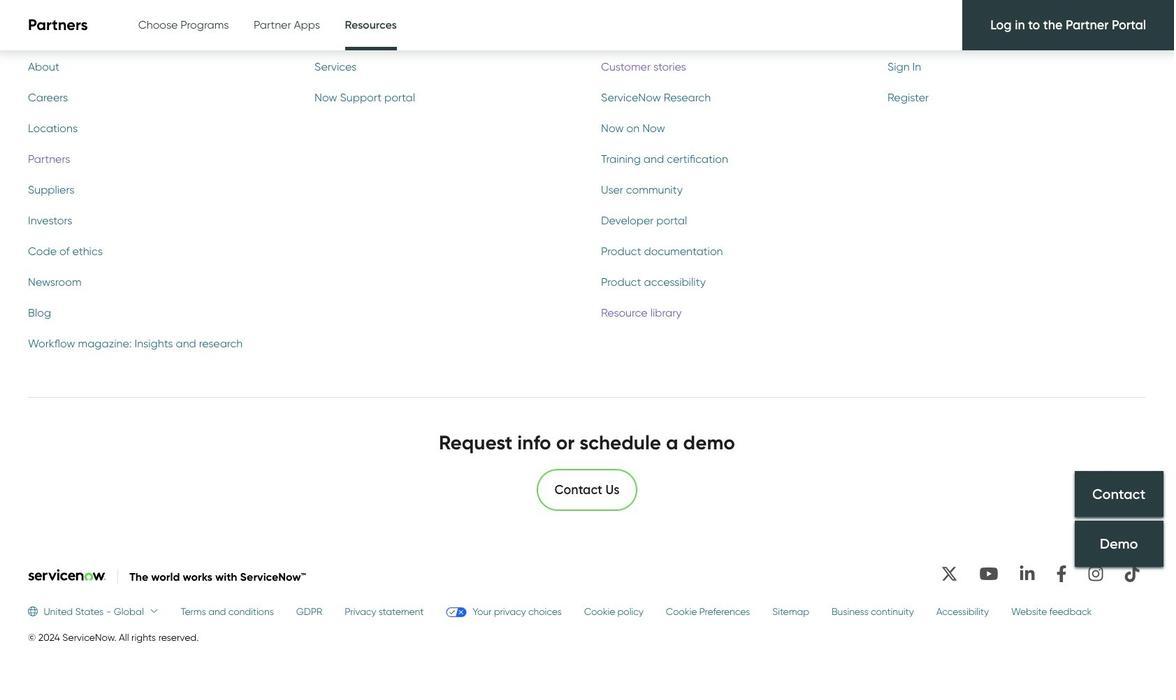 Task type: vqa. For each thing, say whether or not it's contained in the screenshot.
Select your country image
no



Task type: locate. For each thing, give the bounding box(es) containing it.
twitter image
[[934, 560, 965, 588]]

tiktok image
[[1118, 560, 1146, 588]]

arc image
[[1073, 14, 1089, 31]]

youtube image
[[973, 560, 1005, 588]]

facebook image
[[1050, 560, 1074, 588]]



Task type: describe. For each thing, give the bounding box(es) containing it.
globe image
[[28, 607, 44, 616]]

instagram image
[[1082, 560, 1110, 588]]

servicenow image
[[28, 569, 106, 581]]

angle down image
[[144, 607, 158, 616]]

linkedin image
[[1013, 560, 1041, 588]]



